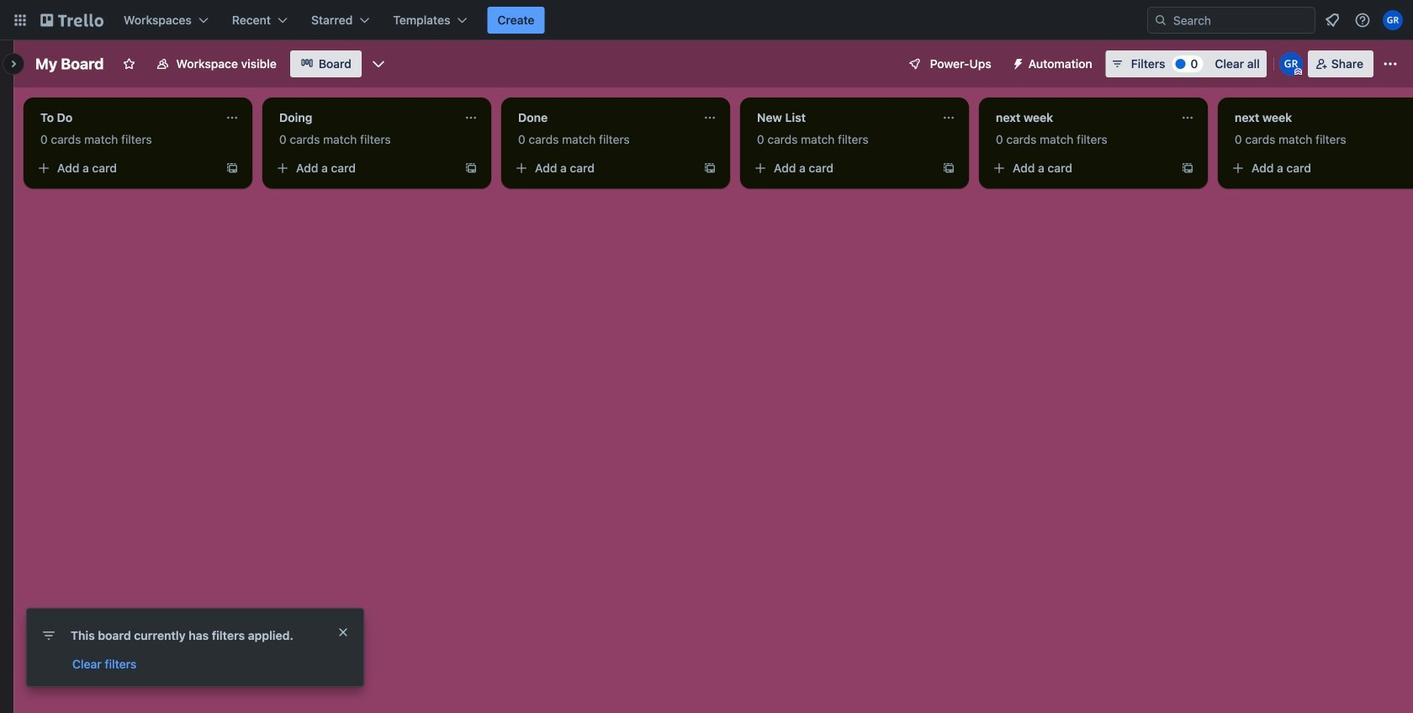 Task type: vqa. For each thing, say whether or not it's contained in the screenshot.
inexexperienced
no



Task type: describe. For each thing, give the bounding box(es) containing it.
back to home image
[[40, 7, 104, 34]]

show menu image
[[1383, 56, 1399, 72]]

2 create from template… image from the left
[[465, 162, 478, 175]]

1 create from template… image from the left
[[703, 162, 717, 175]]

greg robinson (gregrobinson96) image
[[1280, 52, 1303, 76]]

2 create from template… image from the left
[[942, 162, 956, 175]]

Search field
[[1168, 8, 1315, 32]]

search image
[[1155, 13, 1168, 27]]

this member is an admin of this board. image
[[1295, 68, 1302, 76]]

1 create from template… image from the left
[[226, 162, 239, 175]]

3 create from template… image from the left
[[1181, 162, 1195, 175]]

star or unstar board image
[[122, 57, 136, 71]]



Task type: locate. For each thing, give the bounding box(es) containing it.
dismiss flag image
[[337, 626, 350, 640]]

None text field
[[30, 104, 219, 131], [269, 104, 458, 131], [747, 104, 936, 131], [986, 104, 1175, 131], [1225, 104, 1414, 131], [30, 104, 219, 131], [269, 104, 458, 131], [747, 104, 936, 131], [986, 104, 1175, 131], [1225, 104, 1414, 131]]

0 horizontal spatial create from template… image
[[703, 162, 717, 175]]

open information menu image
[[1355, 12, 1372, 29]]

create from template… image
[[703, 162, 717, 175], [942, 162, 956, 175], [1181, 162, 1195, 175]]

1 horizontal spatial create from template… image
[[942, 162, 956, 175]]

1 horizontal spatial create from template… image
[[465, 162, 478, 175]]

greg robinson (gregrobinson96) image
[[1383, 10, 1404, 30]]

alert
[[27, 609, 364, 687]]

2 horizontal spatial create from template… image
[[1181, 162, 1195, 175]]

0 notifications image
[[1323, 10, 1343, 30]]

None text field
[[508, 104, 697, 131]]

sm image
[[1005, 50, 1029, 74]]

create from template… image
[[226, 162, 239, 175], [465, 162, 478, 175]]

primary element
[[0, 0, 1414, 40]]

customize views image
[[370, 56, 387, 72]]

0 horizontal spatial create from template… image
[[226, 162, 239, 175]]

Board name text field
[[27, 50, 112, 77]]



